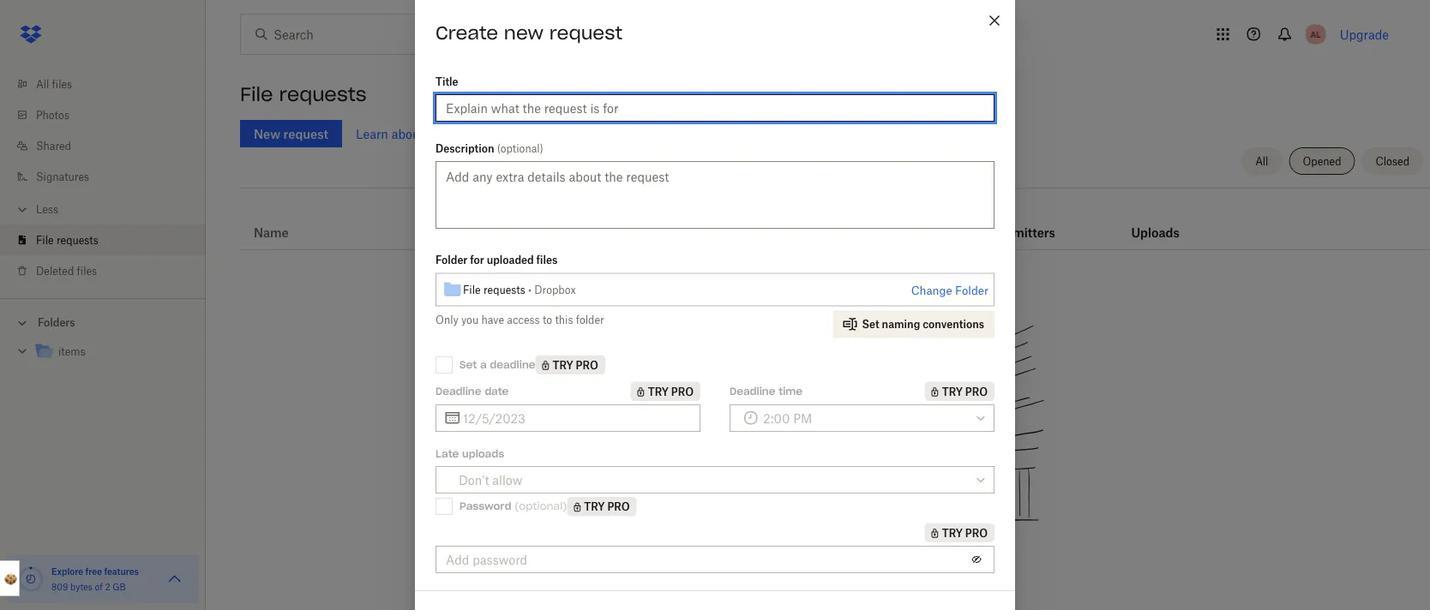Task type: vqa. For each thing, say whether or not it's contained in the screenshot.
'uploaded'
yes



Task type: describe. For each thing, give the bounding box(es) containing it.
deadline date
[[436, 385, 509, 398]]

description
[[436, 142, 494, 155]]

shared
[[36, 139, 71, 152]]

free
[[85, 566, 102, 577]]

file requests • dropbox
[[463, 283, 576, 296]]

photos link
[[14, 99, 206, 130]]

photos
[[36, 108, 69, 121]]

deadline time
[[730, 385, 803, 398]]

quota usage element
[[17, 566, 45, 593]]

a
[[480, 358, 487, 372]]

to
[[543, 314, 552, 327]]

( for password
[[515, 500, 519, 513]]

opened
[[1303, 155, 1342, 168]]

description ( optional )
[[436, 142, 543, 155]]

all button
[[1242, 147, 1282, 175]]

items
[[58, 346, 85, 358]]

set naming conventions button
[[833, 311, 995, 338]]

1 horizontal spatial file requests
[[240, 82, 367, 106]]

closed
[[1376, 155, 1410, 168]]

requests inside create new request dialog
[[484, 283, 525, 296]]

0 horizontal spatial folder
[[436, 254, 468, 267]]

for
[[470, 254, 484, 267]]

signatures
[[36, 170, 89, 183]]

deleted files link
[[14, 256, 206, 286]]

only you have access to this folder
[[436, 314, 604, 327]]

file requests list item
[[0, 225, 206, 256]]

deadline
[[490, 358, 535, 372]]

date
[[485, 385, 509, 398]]

dropbox image
[[14, 17, 48, 51]]

•
[[528, 283, 532, 296]]

something
[[730, 575, 834, 599]]

created
[[563, 225, 610, 240]]

list containing all files
[[0, 58, 206, 298]]

items link
[[34, 341, 192, 364]]

files for deleted files
[[77, 265, 97, 277]]

upgrade link
[[1340, 27, 1389, 42]]

closed button
[[1362, 147, 1423, 175]]

this
[[555, 314, 573, 327]]

name
[[254, 225, 289, 240]]

all for all files
[[36, 78, 49, 90]]

file inside create new request dialog
[[463, 283, 481, 296]]

explore free features 809 bytes of 2 gb
[[51, 566, 139, 593]]

from
[[840, 575, 887, 599]]

) for password ( optional )
[[563, 500, 567, 513]]

Add password password field
[[446, 550, 963, 569]]

folder for uploaded files
[[436, 254, 558, 267]]

pro trial element inside 'row'
[[836, 222, 864, 243]]

learn
[[356, 126, 388, 141]]

explore
[[51, 566, 83, 577]]

files for all files
[[52, 78, 72, 90]]

file inside the file requests link
[[36, 234, 54, 247]]

set for set a deadline
[[460, 358, 477, 372]]

) for description ( optional )
[[540, 142, 543, 155]]

2 column header from the left
[[1131, 202, 1200, 243]]

2
[[105, 582, 110, 593]]

( for description
[[497, 142, 500, 155]]

need something from someone?
[[672, 575, 998, 599]]

row containing name
[[240, 195, 1430, 250]]

file
[[427, 126, 445, 141]]



Task type: locate. For each thing, give the bounding box(es) containing it.
2 vertical spatial file
[[463, 283, 481, 296]]

deadline left time
[[730, 385, 776, 398]]

1 horizontal spatial folder
[[955, 284, 989, 298]]

0 horizontal spatial all
[[36, 78, 49, 90]]

) right description
[[540, 142, 543, 155]]

shared link
[[14, 130, 206, 161]]

try pro
[[553, 359, 598, 372], [648, 385, 694, 398], [942, 385, 988, 398], [584, 501, 630, 513], [942, 527, 988, 540]]

file requests link
[[14, 225, 206, 256]]

2 horizontal spatial file
[[463, 283, 481, 296]]

file requests up deleted files at left top
[[36, 234, 98, 247]]

0 vertical spatial file
[[240, 82, 273, 106]]

all inside all files link
[[36, 78, 49, 90]]

1 column header from the left
[[989, 202, 1058, 243]]

change folder button
[[911, 280, 989, 301]]

1 deadline from the left
[[436, 385, 481, 398]]

time
[[779, 385, 803, 398]]

0 horizontal spatial file
[[36, 234, 54, 247]]

try
[[553, 359, 573, 372], [648, 385, 669, 398], [942, 385, 963, 398], [584, 501, 605, 513], [942, 527, 963, 540]]

late uploads
[[436, 447, 504, 461]]

1 vertical spatial set
[[460, 358, 477, 372]]

1 horizontal spatial deadline
[[730, 385, 776, 398]]

optional right description
[[500, 142, 540, 155]]

files right deleted
[[77, 265, 97, 277]]

bytes
[[70, 582, 92, 593]]

file requests
[[240, 82, 367, 106], [36, 234, 98, 247]]

deleted
[[36, 265, 74, 277]]

( right password
[[515, 500, 519, 513]]

files up "dropbox"
[[536, 254, 558, 267]]

need
[[672, 575, 724, 599]]

requests up description
[[448, 126, 497, 141]]

files inside create new request dialog
[[536, 254, 558, 267]]

) right password
[[563, 500, 567, 513]]

deadline for deadline date
[[436, 385, 481, 398]]

all for all
[[1255, 155, 1269, 168]]

0 vertical spatial all
[[36, 78, 49, 90]]

set left naming
[[862, 318, 880, 331]]

0 vertical spatial folder
[[436, 254, 468, 267]]

folder
[[436, 254, 468, 267], [955, 284, 989, 298]]

learn about file requests
[[356, 126, 497, 141]]

create new request
[[436, 21, 623, 44]]

folder
[[576, 314, 604, 327]]

access
[[507, 314, 540, 327]]

set inside button
[[862, 318, 880, 331]]

folder up conventions
[[955, 284, 989, 298]]

features
[[104, 566, 139, 577]]

None text field
[[463, 409, 690, 428]]

less
[[36, 203, 58, 216]]

file requests inside list item
[[36, 234, 98, 247]]

opened button
[[1289, 147, 1355, 175]]

title
[[436, 75, 458, 88]]

all left 'opened' button
[[1255, 155, 1269, 168]]

gb
[[113, 582, 126, 593]]

column header
[[989, 202, 1058, 243], [1131, 202, 1200, 243]]

all up photos
[[36, 78, 49, 90]]

learn about file requests link
[[356, 126, 497, 141]]

conventions
[[923, 318, 984, 331]]

0 horizontal spatial column header
[[989, 202, 1058, 243]]

uploaded
[[487, 254, 534, 267]]

requests up deleted files at left top
[[57, 234, 98, 247]]

uploads
[[462, 447, 504, 461]]

deadline
[[436, 385, 481, 398], [730, 385, 776, 398]]

0 horizontal spatial deadline
[[436, 385, 481, 398]]

1 horizontal spatial set
[[862, 318, 880, 331]]

file requests up learn
[[240, 82, 367, 106]]

all files link
[[14, 69, 206, 99]]

set a deadline
[[460, 358, 535, 372]]

you
[[461, 314, 479, 327]]

files up photos
[[52, 78, 72, 90]]

all
[[36, 78, 49, 90], [1255, 155, 1269, 168]]

deleted files
[[36, 265, 97, 277]]

0 vertical spatial file requests
[[240, 82, 367, 106]]

)
[[540, 142, 543, 155], [563, 500, 567, 513]]

set naming conventions
[[862, 318, 984, 331]]

someone?
[[893, 575, 998, 599]]

set left 'a'
[[460, 358, 477, 372]]

0 horizontal spatial files
[[52, 78, 72, 90]]

folder left for
[[436, 254, 468, 267]]

requests inside list item
[[57, 234, 98, 247]]

2 deadline from the left
[[730, 385, 776, 398]]

optional right password
[[519, 500, 563, 513]]

all files
[[36, 78, 72, 90]]

new
[[504, 21, 544, 44]]

folder inside button
[[955, 284, 989, 298]]

set
[[862, 318, 880, 331], [460, 358, 477, 372]]

all inside all button
[[1255, 155, 1269, 168]]

optional for description ( optional )
[[500, 142, 540, 155]]

(
[[497, 142, 500, 155], [515, 500, 519, 513]]

about
[[392, 126, 424, 141]]

set for set naming conventions
[[862, 318, 880, 331]]

password
[[460, 500, 511, 513]]

1 horizontal spatial column header
[[1131, 202, 1200, 243]]

Title text field
[[446, 99, 984, 117]]

change folder
[[911, 284, 989, 298]]

row
[[240, 195, 1430, 250]]

Add any extra details about the request text field
[[436, 161, 995, 229]]

pro
[[576, 359, 598, 372], [671, 385, 694, 398], [965, 385, 988, 398], [607, 501, 630, 513], [965, 527, 988, 540]]

1 vertical spatial file
[[36, 234, 54, 247]]

less image
[[14, 201, 31, 218]]

late
[[436, 447, 459, 461]]

only
[[436, 314, 458, 327]]

upgrade
[[1340, 27, 1389, 42]]

request
[[550, 21, 623, 44]]

1 vertical spatial (
[[515, 500, 519, 513]]

signatures link
[[14, 161, 206, 192]]

1 horizontal spatial all
[[1255, 155, 1269, 168]]

( right description
[[497, 142, 500, 155]]

pro trial element
[[836, 222, 864, 243], [535, 355, 605, 375], [631, 382, 701, 401], [925, 382, 995, 401], [567, 497, 637, 516], [925, 523, 995, 543]]

1 vertical spatial all
[[1255, 155, 1269, 168]]

naming
[[882, 318, 920, 331]]

0 vertical spatial optional
[[500, 142, 540, 155]]

optional for password ( optional )
[[519, 500, 563, 513]]

requests up learn
[[279, 82, 367, 106]]

1 vertical spatial optional
[[519, 500, 563, 513]]

0 horizontal spatial (
[[497, 142, 500, 155]]

1 horizontal spatial )
[[563, 500, 567, 513]]

dropbox
[[534, 283, 576, 296]]

0 horizontal spatial set
[[460, 358, 477, 372]]

optional
[[500, 142, 540, 155], [519, 500, 563, 513]]

none text field inside create new request dialog
[[463, 409, 690, 428]]

requests
[[279, 82, 367, 106], [448, 126, 497, 141], [57, 234, 98, 247], [484, 283, 525, 296]]

1 vertical spatial folder
[[955, 284, 989, 298]]

1 vertical spatial )
[[563, 500, 567, 513]]

0 vertical spatial (
[[497, 142, 500, 155]]

requests left •
[[484, 283, 525, 296]]

create
[[436, 21, 498, 44]]

files
[[52, 78, 72, 90], [536, 254, 558, 267], [77, 265, 97, 277]]

folders
[[38, 316, 75, 329]]

password ( optional )
[[460, 500, 567, 513]]

2 horizontal spatial files
[[536, 254, 558, 267]]

change
[[911, 284, 952, 298]]

file
[[240, 82, 273, 106], [36, 234, 54, 247], [463, 283, 481, 296]]

folders button
[[0, 310, 206, 335]]

0 horizontal spatial )
[[540, 142, 543, 155]]

list
[[0, 58, 206, 298]]

0 vertical spatial set
[[862, 318, 880, 331]]

1 horizontal spatial file
[[240, 82, 273, 106]]

0 vertical spatial )
[[540, 142, 543, 155]]

created button
[[563, 222, 610, 243]]

809
[[51, 582, 68, 593]]

have
[[481, 314, 504, 327]]

create new request dialog
[[415, 0, 1015, 611]]

1 horizontal spatial (
[[515, 500, 519, 513]]

1 vertical spatial file requests
[[36, 234, 98, 247]]

deadline down 'a'
[[436, 385, 481, 398]]

1 horizontal spatial files
[[77, 265, 97, 277]]

deadline for deadline time
[[730, 385, 776, 398]]

0 horizontal spatial file requests
[[36, 234, 98, 247]]

of
[[95, 582, 103, 593]]



